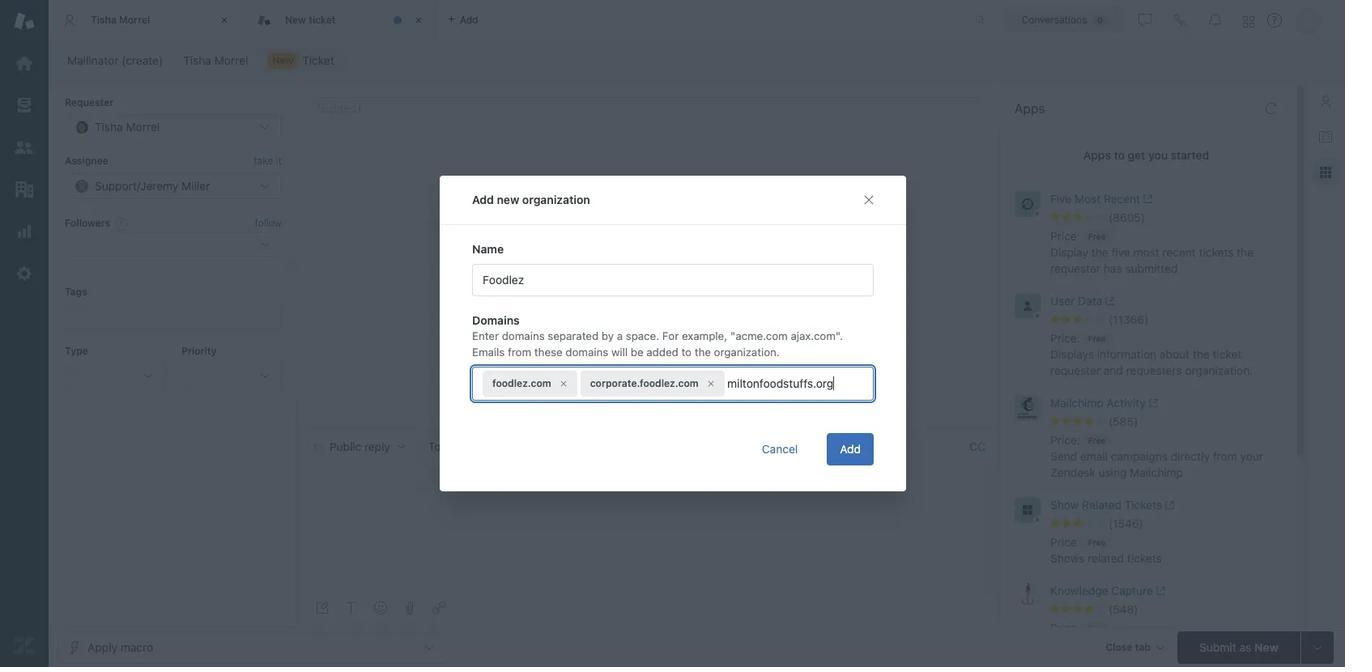 Task type: vqa. For each thing, say whether or not it's contained in the screenshot.


Task type: describe. For each thing, give the bounding box(es) containing it.
Name text field
[[472, 264, 873, 297]]

tisha morrel link
[[173, 49, 259, 72]]

ticket inside price: free displays information about the ticket requester and requesters organization.
[[1213, 347, 1242, 361]]

using
[[1099, 466, 1127, 479]]

customers image
[[14, 137, 35, 158]]

name
[[472, 242, 503, 256]]

capture
[[1111, 584, 1153, 598]]

about
[[1160, 347, 1190, 361]]

(opens in a new tab) image for knowledge capture
[[1153, 587, 1166, 596]]

(opens in a new tab) image for mailchimp activity
[[1146, 399, 1158, 408]]

reporting image
[[14, 221, 35, 242]]

show related tickets link
[[1050, 497, 1255, 517]]

2 vertical spatial new
[[1254, 640, 1279, 654]]

price: for display
[[1050, 229, 1080, 243]]

tisha morrel inside 'tab'
[[91, 14, 150, 26]]

"acme.com
[[730, 330, 787, 343]]

conversations
[[1022, 13, 1087, 26]]

morrel inside secondary element
[[214, 53, 248, 67]]

five
[[1050, 192, 1072, 206]]

follow
[[255, 217, 282, 229]]

from inside price: free send email campaigns directly from your zendesk using mailchimp
[[1213, 449, 1237, 463]]

remove image
[[706, 379, 716, 389]]

new
[[496, 193, 519, 207]]

example,
[[681, 330, 727, 343]]

recent
[[1104, 192, 1140, 206]]

free for information
[[1088, 334, 1106, 343]]

domains enter domains separated by a space. for example, "acme.com ajax.com". emails from these domains will be added to the organization.
[[472, 314, 843, 358]]

has
[[1104, 262, 1122, 275]]

add for add
[[840, 442, 860, 456]]

customer context image
[[1319, 95, 1332, 108]]

mailchimp activity
[[1050, 396, 1146, 410]]

priority
[[181, 345, 217, 357]]

cancel
[[762, 442, 797, 456]]

new ticket tab
[[243, 0, 437, 40]]

take it
[[254, 155, 282, 167]]

free for the
[[1088, 232, 1106, 241]]

4 stars. 548 reviews. element
[[1050, 602, 1284, 617]]

requesters
[[1126, 364, 1182, 377]]

user
[[1050, 294, 1075, 308]]

price: free display the five most recent tickets the requester has submitted
[[1050, 229, 1254, 275]]

organization. inside domains enter domains separated by a space. for example, "acme.com ajax.com". emails from these domains will be added to the organization.
[[714, 345, 779, 358]]

conversations button
[[1004, 7, 1124, 33]]

3 stars. 1546 reviews. element
[[1050, 517, 1284, 531]]

tisha inside 'tab'
[[91, 14, 117, 26]]

apps for apps to get you started
[[1083, 148, 1111, 162]]

ticket inside tab
[[309, 14, 336, 26]]

new for new
[[272, 54, 294, 66]]

mailinator (create)
[[67, 53, 163, 67]]

mailchimp activity image
[[1015, 395, 1041, 421]]

(1546)
[[1109, 517, 1143, 530]]

tickets inside price: free shows related tickets
[[1127, 551, 1162, 565]]

show related tickets image
[[1015, 497, 1041, 523]]

get
[[1128, 148, 1145, 162]]

cc
[[970, 440, 986, 454]]

zendesk
[[1050, 466, 1096, 479]]

add new organization
[[472, 193, 590, 207]]

related
[[1088, 551, 1124, 565]]

you
[[1148, 148, 1168, 162]]

free for related
[[1088, 538, 1106, 547]]

separated
[[547, 330, 598, 343]]

price: free send email campaigns directly from your zendesk using mailchimp
[[1050, 433, 1263, 479]]

as
[[1239, 640, 1251, 654]]

five
[[1112, 245, 1130, 259]]

display
[[1050, 245, 1089, 259]]

(create)
[[122, 53, 163, 67]]

related
[[1082, 498, 1122, 512]]

five most recent link
[[1050, 191, 1255, 211]]

assignee
[[65, 155, 108, 167]]

ajax.com".
[[790, 330, 843, 343]]

knowledge capture link
[[1050, 583, 1255, 602]]

by
[[601, 330, 614, 343]]

for
[[662, 330, 678, 343]]

add new organization dialog
[[439, 176, 906, 491]]

(opens in a new tab) image for user data
[[1102, 297, 1115, 306]]

insert emojis image
[[374, 602, 387, 615]]

apps for apps
[[1015, 101, 1045, 116]]

the right recent
[[1237, 245, 1254, 259]]

five most recent image
[[1015, 191, 1041, 217]]

add for add new organization
[[472, 193, 494, 207]]

user data
[[1050, 294, 1102, 308]]

Public reply composer text field
[[306, 464, 979, 498]]

shows
[[1050, 551, 1085, 565]]

requester inside price: free displays information about the ticket requester and requesters organization.
[[1050, 364, 1101, 377]]

and
[[1104, 364, 1123, 377]]

(11366)
[[1109, 313, 1149, 326]]

new link
[[258, 49, 345, 72]]

tisha morrel inside secondary element
[[183, 53, 248, 67]]

free inside price: free
[[1088, 624, 1106, 633]]

campaigns
[[1111, 449, 1168, 463]]

price: free shows related tickets
[[1050, 535, 1162, 565]]

3 stars. 11366 reviews. element
[[1050, 313, 1284, 327]]

submit as new
[[1200, 640, 1279, 654]]

Subject field
[[314, 98, 982, 117]]

user data image
[[1015, 293, 1041, 319]]

cancel button
[[749, 433, 810, 465]]

4 stars. 585 reviews. element
[[1050, 415, 1284, 429]]

organization
[[522, 193, 590, 207]]

mailchimp activity link
[[1050, 395, 1255, 415]]

the up has
[[1092, 245, 1108, 259]]

price: free
[[1050, 621, 1106, 635]]

space.
[[625, 330, 659, 343]]

user data link
[[1050, 293, 1255, 313]]

the inside domains enter domains separated by a space. for example, "acme.com ajax.com". emails from these domains will be added to the organization.
[[694, 345, 711, 358]]

take it button
[[254, 153, 282, 170]]

email
[[1080, 449, 1108, 463]]

mailchimp inside price: free send email campaigns directly from your zendesk using mailchimp
[[1130, 466, 1183, 479]]

knowledge image
[[1319, 130, 1332, 143]]

(8605)
[[1109, 211, 1145, 224]]

domains
[[472, 314, 519, 327]]

add button
[[827, 433, 873, 465]]

type
[[65, 345, 88, 357]]

tickets inside price: free display the five most recent tickets the requester has submitted
[[1199, 245, 1234, 259]]

to inside domains enter domains separated by a space. for example, "acme.com ajax.com". emails from these domains will be added to the organization.
[[681, 345, 691, 358]]

apps to get you started
[[1083, 148, 1209, 162]]



Task type: locate. For each thing, give the bounding box(es) containing it.
corporate.foodlez.com
[[590, 377, 698, 389]]

1 horizontal spatial morrel
[[214, 53, 248, 67]]

1 vertical spatial organization.
[[1185, 364, 1253, 377]]

0 vertical spatial from
[[507, 345, 531, 358]]

send
[[1050, 449, 1077, 463]]

1 vertical spatial add
[[840, 442, 860, 456]]

a
[[616, 330, 622, 343]]

0 vertical spatial add
[[472, 193, 494, 207]]

free inside price: free shows related tickets
[[1088, 538, 1106, 547]]

(opens in a new tab) image for five most recent
[[1140, 195, 1153, 204]]

free up display
[[1088, 232, 1106, 241]]

3 stars. 8605 reviews. element
[[1050, 211, 1284, 225]]

(opens in a new tab) image up 3 stars. 1546 reviews. element at the right bottom
[[1162, 501, 1175, 510]]

price: down knowledge
[[1050, 621, 1080, 635]]

requester down display
[[1050, 262, 1101, 275]]

1 vertical spatial requester
[[1050, 364, 1101, 377]]

0 vertical spatial requester
[[1050, 262, 1101, 275]]

free inside price: free displays information about the ticket requester and requesters organization.
[[1088, 334, 1106, 343]]

0 vertical spatial apps
[[1015, 101, 1045, 116]]

from left the these
[[507, 345, 531, 358]]

2 vertical spatial (opens in a new tab) image
[[1153, 587, 1166, 596]]

zendesk support image
[[14, 11, 35, 32]]

submitted
[[1125, 262, 1178, 275]]

new for new ticket
[[285, 14, 306, 26]]

tisha morrel down close image
[[183, 53, 248, 67]]

main element
[[0, 0, 49, 667]]

1 vertical spatial (opens in a new tab) image
[[1102, 297, 1115, 306]]

price: for shows
[[1050, 535, 1080, 549]]

1 vertical spatial ticket
[[1213, 347, 1242, 361]]

(opens in a new tab) image inside mailchimp activity link
[[1146, 399, 1158, 408]]

new inside tab
[[285, 14, 306, 26]]

2 free from the top
[[1088, 334, 1106, 343]]

take
[[254, 155, 273, 167]]

the right about
[[1193, 347, 1210, 361]]

tabs tab list
[[49, 0, 958, 40]]

your
[[1240, 449, 1263, 463]]

price: for displays
[[1050, 331, 1080, 345]]

0 vertical spatial ticket
[[309, 14, 336, 26]]

requester down displays
[[1050, 364, 1101, 377]]

zendesk image
[[14, 636, 35, 657]]

tickets up capture
[[1127, 551, 1162, 565]]

(opens in a new tab) image up (11366)
[[1102, 297, 1115, 306]]

price: inside price: free shows related tickets
[[1050, 535, 1080, 549]]

recent
[[1163, 245, 1196, 259]]

get help image
[[1267, 13, 1282, 28]]

price: up send
[[1050, 433, 1080, 447]]

price: inside price: free display the five most recent tickets the requester has submitted
[[1050, 229, 1080, 243]]

from
[[507, 345, 531, 358], [1213, 449, 1237, 463]]

ticket
[[309, 14, 336, 26], [1213, 347, 1242, 361]]

show
[[1050, 498, 1079, 512]]

0 vertical spatial tisha
[[91, 14, 117, 26]]

tisha up mailinator
[[91, 14, 117, 26]]

tickets right recent
[[1199, 245, 1234, 259]]

3 price: from the top
[[1050, 433, 1080, 447]]

zendesk products image
[[1243, 16, 1254, 27]]

0 horizontal spatial add
[[472, 193, 494, 207]]

emails
[[472, 345, 504, 358]]

0 vertical spatial (opens in a new tab) image
[[1140, 195, 1153, 204]]

0 vertical spatial (opens in a new tab) image
[[1146, 399, 1158, 408]]

added
[[646, 345, 678, 358]]

tisha right (create) on the top left of page
[[183, 53, 211, 67]]

organization. down "acme.com
[[714, 345, 779, 358]]

4 price: from the top
[[1050, 535, 1080, 549]]

these
[[534, 345, 562, 358]]

foodlez.com
[[492, 377, 551, 389]]

remove image
[[559, 379, 569, 389]]

activity
[[1107, 396, 1146, 410]]

0 horizontal spatial morrel
[[119, 14, 150, 26]]

price: free displays information about the ticket requester and requesters organization.
[[1050, 331, 1253, 377]]

new down new ticket on the top of the page
[[272, 54, 294, 66]]

1 vertical spatial from
[[1213, 449, 1237, 463]]

free up email
[[1088, 436, 1106, 445]]

ticket right about
[[1213, 347, 1242, 361]]

5 price: from the top
[[1050, 621, 1080, 635]]

0 horizontal spatial tisha
[[91, 14, 117, 26]]

the down example,
[[694, 345, 711, 358]]

1 vertical spatial domains
[[565, 345, 608, 358]]

secondary element
[[49, 45, 1345, 77]]

price: inside price: free displays information about the ticket requester and requesters organization.
[[1050, 331, 1080, 345]]

add link (cmd k) image
[[432, 602, 445, 615]]

directly
[[1171, 449, 1210, 463]]

1 vertical spatial tisha morrel
[[183, 53, 248, 67]]

mailinator (create) button
[[57, 49, 173, 72]]

(opens in a new tab) image inside five most recent link
[[1140, 195, 1153, 204]]

(opens in a new tab) image inside user data link
[[1102, 297, 1115, 306]]

tisha morrel
[[91, 14, 150, 26], [183, 53, 248, 67]]

to down example,
[[681, 345, 691, 358]]

close modal image
[[862, 194, 875, 207]]

0 horizontal spatial organization.
[[714, 345, 779, 358]]

0 vertical spatial morrel
[[119, 14, 150, 26]]

from left 'your'
[[1213, 449, 1237, 463]]

knowledge capture image
[[1015, 583, 1041, 609]]

to left 'get'
[[1114, 148, 1125, 162]]

get started image
[[14, 53, 35, 74]]

to
[[428, 440, 441, 454]]

1 horizontal spatial (opens in a new tab) image
[[1140, 195, 1153, 204]]

(opens in a new tab) image
[[1146, 399, 1158, 408], [1162, 501, 1175, 510], [1153, 587, 1166, 596]]

add inside button
[[840, 442, 860, 456]]

0 horizontal spatial mailchimp
[[1050, 396, 1104, 410]]

1 horizontal spatial apps
[[1083, 148, 1111, 162]]

admin image
[[14, 263, 35, 284]]

most
[[1133, 245, 1160, 259]]

1 vertical spatial tickets
[[1127, 551, 1162, 565]]

0 vertical spatial tisha morrel
[[91, 14, 150, 26]]

requester inside price: free display the five most recent tickets the requester has submitted
[[1050, 262, 1101, 275]]

0 horizontal spatial (opens in a new tab) image
[[1102, 297, 1115, 306]]

tisha morrel up mailinator (create)
[[91, 14, 150, 26]]

0 horizontal spatial to
[[681, 345, 691, 358]]

tickets
[[1125, 498, 1162, 512]]

new up new link
[[285, 14, 306, 26]]

free
[[1088, 232, 1106, 241], [1088, 334, 1106, 343], [1088, 436, 1106, 445], [1088, 538, 1106, 547], [1088, 624, 1106, 633]]

(opens in a new tab) image up '4 stars. 585 reviews.' element
[[1146, 399, 1158, 408]]

morrel
[[119, 14, 150, 26], [214, 53, 248, 67]]

1 vertical spatial tisha
[[183, 53, 211, 67]]

(opens in a new tab) image up 4 stars. 548 reviews. element
[[1153, 587, 1166, 596]]

format text image
[[345, 602, 358, 615]]

most
[[1075, 192, 1101, 206]]

free down knowledge capture
[[1088, 624, 1106, 633]]

price:
[[1050, 229, 1080, 243], [1050, 331, 1080, 345], [1050, 433, 1080, 447], [1050, 535, 1080, 549], [1050, 621, 1080, 635]]

0 vertical spatial new
[[285, 14, 306, 26]]

4 free from the top
[[1088, 538, 1106, 547]]

2 requester from the top
[[1050, 364, 1101, 377]]

new right as
[[1254, 640, 1279, 654]]

free up displays
[[1088, 334, 1106, 343]]

close image
[[411, 12, 427, 28]]

1 free from the top
[[1088, 232, 1106, 241]]

to
[[1114, 148, 1125, 162], [681, 345, 691, 358]]

0 vertical spatial organization.
[[714, 345, 779, 358]]

morrel down close image
[[214, 53, 248, 67]]

1 horizontal spatial organization.
[[1185, 364, 1253, 377]]

2 price: from the top
[[1050, 331, 1080, 345]]

free up related
[[1088, 538, 1106, 547]]

1 price: from the top
[[1050, 229, 1080, 243]]

morrel up (create) on the top left of page
[[119, 14, 150, 26]]

1 horizontal spatial domains
[[565, 345, 608, 358]]

cc button
[[969, 440, 986, 455]]

tags
[[65, 286, 87, 298]]

draft mode image
[[316, 602, 329, 615]]

(585)
[[1109, 415, 1138, 428]]

1 horizontal spatial tisha
[[183, 53, 211, 67]]

domains up the these
[[501, 330, 544, 343]]

0 horizontal spatial tickets
[[1127, 551, 1162, 565]]

1 horizontal spatial to
[[1114, 148, 1125, 162]]

knowledge capture
[[1050, 584, 1153, 598]]

show related tickets
[[1050, 498, 1162, 512]]

organization. down about
[[1185, 364, 1253, 377]]

the inside price: free displays information about the ticket requester and requesters organization.
[[1193, 347, 1210, 361]]

started
[[1171, 148, 1209, 162]]

follow button
[[255, 216, 282, 231]]

organization.
[[714, 345, 779, 358], [1185, 364, 1253, 377]]

the
[[1092, 245, 1108, 259], [1237, 245, 1254, 259], [694, 345, 711, 358], [1193, 347, 1210, 361]]

ticket up new link
[[309, 14, 336, 26]]

1 requester from the top
[[1050, 262, 1101, 275]]

five most recent
[[1050, 192, 1140, 206]]

0 horizontal spatial tisha morrel
[[91, 14, 150, 26]]

submit
[[1200, 640, 1236, 654]]

3 free from the top
[[1088, 436, 1106, 445]]

1 vertical spatial to
[[681, 345, 691, 358]]

0 vertical spatial domains
[[501, 330, 544, 343]]

1 horizontal spatial tisha morrel
[[183, 53, 248, 67]]

add
[[472, 193, 494, 207], [840, 442, 860, 456]]

apps
[[1015, 101, 1045, 116], [1083, 148, 1111, 162]]

price: up shows
[[1050, 535, 1080, 549]]

free for email
[[1088, 436, 1106, 445]]

0 horizontal spatial from
[[507, 345, 531, 358]]

(opens in a new tab) image inside show related tickets link
[[1162, 501, 1175, 510]]

1 vertical spatial (opens in a new tab) image
[[1162, 501, 1175, 510]]

0 vertical spatial tickets
[[1199, 245, 1234, 259]]

new ticket
[[285, 14, 336, 26]]

data
[[1078, 294, 1102, 308]]

0 horizontal spatial ticket
[[309, 14, 336, 26]]

add left new
[[472, 193, 494, 207]]

apps image
[[1319, 166, 1332, 179]]

(opens in a new tab) image
[[1140, 195, 1153, 204], [1102, 297, 1115, 306]]

(opens in a new tab) image up the (8605)
[[1140, 195, 1153, 204]]

tisha
[[91, 14, 117, 26], [183, 53, 211, 67]]

5 free from the top
[[1088, 624, 1106, 633]]

new inside secondary element
[[272, 54, 294, 66]]

1 vertical spatial apps
[[1083, 148, 1111, 162]]

displays
[[1050, 347, 1094, 361]]

0 vertical spatial mailchimp
[[1050, 396, 1104, 410]]

organizations image
[[14, 179, 35, 200]]

1 vertical spatial mailchimp
[[1130, 466, 1183, 479]]

morrel inside 'tab'
[[119, 14, 150, 26]]

free inside price: free send email campaigns directly from your zendesk using mailchimp
[[1088, 436, 1106, 445]]

0 vertical spatial to
[[1114, 148, 1125, 162]]

free inside price: free display the five most recent tickets the requester has submitted
[[1088, 232, 1106, 241]]

1 horizontal spatial tickets
[[1199, 245, 1234, 259]]

add attachment image
[[403, 602, 416, 615]]

1 horizontal spatial add
[[840, 442, 860, 456]]

mailchimp down campaigns
[[1130, 466, 1183, 479]]

tisha morrel tab
[[49, 0, 243, 40]]

enter
[[472, 330, 498, 343]]

1 vertical spatial morrel
[[214, 53, 248, 67]]

(opens in a new tab) image for show related tickets
[[1162, 501, 1175, 510]]

1 horizontal spatial from
[[1213, 449, 1237, 463]]

tickets
[[1199, 245, 1234, 259], [1127, 551, 1162, 565]]

information
[[1097, 347, 1157, 361]]

close image
[[216, 12, 232, 28]]

organization. inside price: free displays information about the ticket requester and requesters organization.
[[1185, 364, 1253, 377]]

1 horizontal spatial mailchimp
[[1130, 466, 1183, 479]]

price: up displays
[[1050, 331, 1080, 345]]

0 horizontal spatial apps
[[1015, 101, 1045, 116]]

domains
[[501, 330, 544, 343], [565, 345, 608, 358]]

new
[[285, 14, 306, 26], [272, 54, 294, 66], [1254, 640, 1279, 654]]

price: for send
[[1050, 433, 1080, 447]]

views image
[[14, 95, 35, 116]]

will
[[611, 345, 627, 358]]

mailchimp
[[1050, 396, 1104, 410], [1130, 466, 1183, 479]]

1 vertical spatial new
[[272, 54, 294, 66]]

0 horizontal spatial domains
[[501, 330, 544, 343]]

be
[[630, 345, 643, 358]]

it
[[276, 155, 282, 167]]

(opens in a new tab) image inside 'knowledge capture' "link"
[[1153, 587, 1166, 596]]

domains down 'separated'
[[565, 345, 608, 358]]

from inside domains enter domains separated by a space. for example, "acme.com ajax.com". emails from these domains will be added to the organization.
[[507, 345, 531, 358]]

None text field
[[726, 369, 839, 398]]

tisha inside secondary element
[[183, 53, 211, 67]]

add right cancel
[[840, 442, 860, 456]]

(548)
[[1109, 602, 1138, 616]]

mailchimp down 'and'
[[1050, 396, 1104, 410]]

mailinator
[[67, 53, 119, 67]]

price: up display
[[1050, 229, 1080, 243]]

price: inside price: free send email campaigns directly from your zendesk using mailchimp
[[1050, 433, 1080, 447]]

knowledge
[[1050, 584, 1108, 598]]

1 horizontal spatial ticket
[[1213, 347, 1242, 361]]



